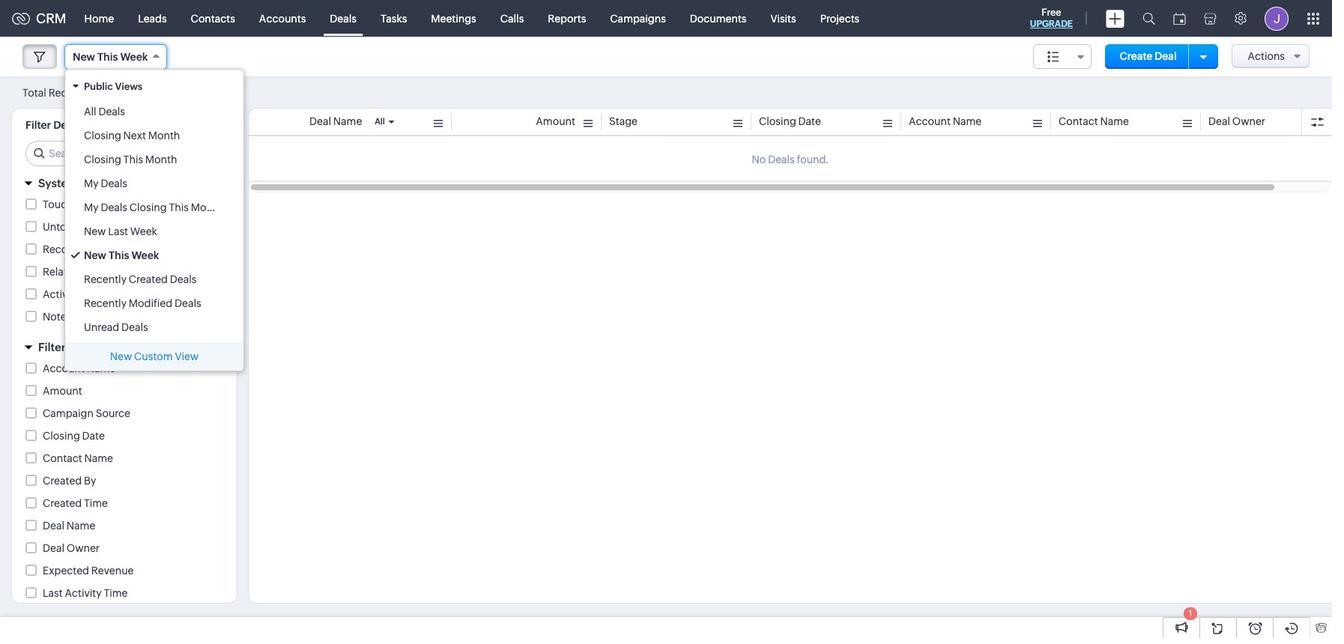 Task type: describe. For each thing, give the bounding box(es) containing it.
filters
[[125, 177, 158, 190]]

custom
[[134, 351, 173, 363]]

views
[[115, 81, 143, 92]]

1 horizontal spatial owner
[[1232, 115, 1265, 127]]

expected
[[43, 565, 89, 577]]

New This Week field
[[64, 44, 167, 70]]

accounts
[[259, 12, 306, 24]]

campaigns
[[610, 12, 666, 24]]

free
[[1042, 7, 1061, 18]]

records for touched
[[88, 199, 128, 211]]

tasks
[[381, 12, 407, 24]]

by for created
[[84, 475, 96, 487]]

filter for filter deals by
[[25, 119, 51, 131]]

system defined filters
[[38, 177, 158, 190]]

new up record action
[[84, 226, 106, 238]]

created time
[[43, 497, 108, 509]]

new last week
[[84, 226, 157, 238]]

all for all deals
[[84, 106, 96, 118]]

created for created by
[[43, 475, 82, 487]]

by
[[83, 119, 96, 131]]

home
[[84, 12, 114, 24]]

record
[[43, 243, 78, 255]]

1 horizontal spatial contact name
[[1059, 115, 1129, 127]]

accounts link
[[247, 0, 318, 36]]

system defined filters button
[[12, 170, 237, 196]]

my deals
[[84, 178, 127, 190]]

modified
[[129, 297, 172, 309]]

created by
[[43, 475, 96, 487]]

projects link
[[808, 0, 872, 36]]

untouched
[[43, 221, 98, 233]]

profile element
[[1256, 0, 1298, 36]]

0 vertical spatial closing date
[[759, 115, 821, 127]]

records for untouched
[[100, 221, 140, 233]]

reports
[[548, 12, 586, 24]]

unread
[[84, 321, 119, 333]]

create deal button
[[1105, 44, 1192, 69]]

week inside new this week field
[[120, 51, 148, 63]]

filter for filter by fields
[[38, 341, 66, 354]]

activities
[[43, 288, 88, 300]]

crm link
[[12, 10, 66, 26]]

new up related records action
[[84, 249, 106, 261]]

expected revenue
[[43, 565, 134, 577]]

calls link
[[488, 0, 536, 36]]

projects
[[820, 12, 860, 24]]

1 horizontal spatial account name
[[909, 115, 982, 127]]

touched
[[43, 199, 86, 211]]

crm
[[36, 10, 66, 26]]

this down the closing next month
[[123, 154, 143, 166]]

records for related
[[82, 266, 122, 278]]

1 vertical spatial action
[[124, 266, 156, 278]]

related
[[43, 266, 80, 278]]

this down new last week
[[109, 249, 129, 261]]

recently for recently modified deals
[[84, 297, 127, 309]]

0
[[91, 87, 98, 99]]

month for closing this month
[[145, 154, 177, 166]]

calls
[[500, 12, 524, 24]]

created inside "public views" region
[[129, 273, 168, 285]]

0 horizontal spatial action
[[80, 243, 112, 255]]

total records 0
[[22, 87, 98, 99]]

view
[[175, 351, 199, 363]]

unread deals
[[84, 321, 148, 333]]

campaign source
[[43, 408, 130, 420]]

size image
[[1047, 50, 1059, 64]]

1 vertical spatial account name
[[43, 363, 116, 375]]

documents
[[690, 12, 747, 24]]

campaigns link
[[598, 0, 678, 36]]

0 horizontal spatial amount
[[43, 385, 82, 397]]

0 horizontal spatial last
[[43, 587, 63, 599]]

new custom view
[[110, 351, 199, 363]]

record action
[[43, 243, 112, 255]]

contacts
[[191, 12, 235, 24]]

by for filter
[[68, 341, 82, 354]]

campaign
[[43, 408, 94, 420]]

last inside "public views" region
[[108, 226, 128, 238]]

related records action
[[43, 266, 156, 278]]

visits link
[[759, 0, 808, 36]]

revenue
[[91, 565, 134, 577]]

filter deals by
[[25, 119, 96, 131]]

new this week inside "public views" region
[[84, 249, 159, 261]]

source
[[96, 408, 130, 420]]

create menu element
[[1097, 0, 1134, 36]]

public
[[84, 81, 113, 92]]

create deal
[[1120, 50, 1177, 62]]

1 horizontal spatial deal name
[[309, 115, 362, 127]]

defined
[[80, 177, 123, 190]]

0 vertical spatial contact
[[1059, 115, 1098, 127]]

1 vertical spatial date
[[82, 430, 105, 442]]

my for my deals closing this month
[[84, 202, 99, 214]]

1 horizontal spatial deal owner
[[1209, 115, 1265, 127]]

recently created deals
[[84, 273, 197, 285]]



Task type: vqa. For each thing, say whether or not it's contained in the screenshot.
And to the middle
no



Task type: locate. For each thing, give the bounding box(es) containing it.
total
[[22, 87, 46, 99]]

new down unread deals in the bottom of the page
[[110, 351, 132, 363]]

recently
[[84, 273, 127, 285], [84, 297, 127, 309]]

contact name
[[1059, 115, 1129, 127], [43, 453, 113, 465]]

created up created time
[[43, 475, 82, 487]]

new custom view link
[[65, 344, 243, 371]]

my
[[84, 178, 99, 190], [84, 202, 99, 214]]

public views region
[[65, 100, 243, 339]]

new up the public
[[73, 51, 95, 63]]

0 vertical spatial account
[[909, 115, 951, 127]]

contacts link
[[179, 0, 247, 36]]

None field
[[1033, 44, 1091, 69]]

action up related records action
[[80, 243, 112, 255]]

0 vertical spatial filter
[[25, 119, 51, 131]]

all deals
[[84, 106, 125, 118]]

leads link
[[126, 0, 179, 36]]

deals link
[[318, 0, 369, 36]]

meetings link
[[419, 0, 488, 36]]

0 vertical spatial month
[[148, 130, 180, 142]]

closing date
[[759, 115, 821, 127], [43, 430, 105, 442]]

closing this month
[[84, 154, 177, 166]]

1 vertical spatial my
[[84, 202, 99, 214]]

last activity time
[[43, 587, 128, 599]]

actions
[[1248, 50, 1285, 62]]

1 vertical spatial contact
[[43, 453, 82, 465]]

month
[[148, 130, 180, 142], [145, 154, 177, 166], [191, 202, 223, 214]]

0 vertical spatial account name
[[909, 115, 982, 127]]

my for my deals
[[84, 178, 99, 190]]

0 horizontal spatial account name
[[43, 363, 116, 375]]

free upgrade
[[1030, 7, 1073, 29]]

1 horizontal spatial last
[[108, 226, 128, 238]]

0 vertical spatial my
[[84, 178, 99, 190]]

contact up created by
[[43, 453, 82, 465]]

1 horizontal spatial action
[[124, 266, 156, 278]]

new this week down new last week
[[84, 249, 159, 261]]

calendar image
[[1173, 12, 1186, 24]]

records down record action
[[82, 266, 122, 278]]

recently down record action
[[84, 273, 127, 285]]

records for total
[[48, 87, 89, 99]]

records left 0
[[48, 87, 89, 99]]

week down my deals closing this month
[[130, 226, 157, 238]]

public views button
[[65, 73, 243, 100]]

created for created time
[[43, 497, 82, 509]]

meetings
[[431, 12, 476, 24]]

2 vertical spatial month
[[191, 202, 223, 214]]

month for closing next month
[[148, 130, 180, 142]]

date
[[798, 115, 821, 127], [82, 430, 105, 442]]

records down my deals closing this month
[[100, 221, 140, 233]]

records
[[48, 87, 89, 99], [88, 199, 128, 211], [100, 221, 140, 233], [82, 266, 122, 278]]

amount left stage
[[536, 115, 575, 127]]

0 vertical spatial contact name
[[1059, 115, 1129, 127]]

account
[[909, 115, 951, 127], [43, 363, 85, 375]]

1 vertical spatial by
[[84, 475, 96, 487]]

0 vertical spatial deal owner
[[1209, 115, 1265, 127]]

1 horizontal spatial account
[[909, 115, 951, 127]]

1 vertical spatial filter
[[38, 341, 66, 354]]

1 vertical spatial last
[[43, 587, 63, 599]]

my up the touched records
[[84, 178, 99, 190]]

all for all
[[375, 117, 385, 126]]

0 horizontal spatial date
[[82, 430, 105, 442]]

time down revenue
[[104, 587, 128, 599]]

0 vertical spatial owner
[[1232, 115, 1265, 127]]

1 my from the top
[[84, 178, 99, 190]]

1 vertical spatial recently
[[84, 297, 127, 309]]

deal
[[1155, 50, 1177, 62], [309, 115, 331, 127], [1209, 115, 1230, 127], [43, 520, 64, 532], [43, 542, 64, 554]]

closing next month
[[84, 130, 180, 142]]

0 vertical spatial by
[[68, 341, 82, 354]]

contact down 'size' image
[[1059, 115, 1098, 127]]

1 vertical spatial closing date
[[43, 430, 105, 442]]

by inside "dropdown button"
[[68, 341, 82, 354]]

0 horizontal spatial contact name
[[43, 453, 113, 465]]

filter down total
[[25, 119, 51, 131]]

new this week
[[73, 51, 148, 63], [84, 249, 159, 261]]

1 horizontal spatial closing date
[[759, 115, 821, 127]]

0 vertical spatial date
[[798, 115, 821, 127]]

filter inside "dropdown button"
[[38, 341, 66, 354]]

created down created by
[[43, 497, 82, 509]]

logo image
[[12, 12, 30, 24]]

0 vertical spatial week
[[120, 51, 148, 63]]

1 vertical spatial deal owner
[[43, 542, 100, 554]]

deal owner up expected
[[43, 542, 100, 554]]

0 horizontal spatial by
[[68, 341, 82, 354]]

tasks link
[[369, 0, 419, 36]]

owner up expected revenue
[[67, 542, 100, 554]]

0 horizontal spatial deal name
[[43, 520, 95, 532]]

contact
[[1059, 115, 1098, 127], [43, 453, 82, 465]]

1 horizontal spatial amount
[[536, 115, 575, 127]]

0 vertical spatial action
[[80, 243, 112, 255]]

search image
[[1143, 12, 1155, 25]]

2 vertical spatial week
[[131, 249, 159, 261]]

2 vertical spatial created
[[43, 497, 82, 509]]

all inside "public views" region
[[84, 106, 96, 118]]

2 my from the top
[[84, 202, 99, 214]]

profile image
[[1265, 6, 1289, 30]]

upgrade
[[1030, 19, 1073, 29]]

activity
[[65, 587, 102, 599]]

this inside field
[[97, 51, 118, 63]]

closing
[[759, 115, 796, 127], [84, 130, 121, 142], [84, 154, 121, 166], [129, 202, 167, 214], [43, 430, 80, 442]]

0 vertical spatial last
[[108, 226, 128, 238]]

0 horizontal spatial owner
[[67, 542, 100, 554]]

system
[[38, 177, 78, 190]]

deals
[[330, 12, 357, 24], [98, 106, 125, 118], [53, 119, 81, 131], [101, 178, 127, 190], [101, 202, 127, 214], [170, 273, 197, 285], [175, 297, 201, 309], [121, 321, 148, 333]]

0 horizontal spatial all
[[84, 106, 96, 118]]

0 vertical spatial amount
[[536, 115, 575, 127]]

week
[[120, 51, 148, 63], [130, 226, 157, 238], [131, 249, 159, 261]]

1 vertical spatial created
[[43, 475, 82, 487]]

week up the 'views'
[[120, 51, 148, 63]]

this down system defined filters dropdown button
[[169, 202, 189, 214]]

Search text field
[[26, 142, 225, 166]]

week up the recently created deals
[[131, 249, 159, 261]]

1 vertical spatial week
[[130, 226, 157, 238]]

filter by fields button
[[12, 334, 237, 360]]

records down my deals
[[88, 199, 128, 211]]

0 horizontal spatial contact
[[43, 453, 82, 465]]

create
[[1120, 50, 1153, 62]]

created
[[129, 273, 168, 285], [43, 475, 82, 487], [43, 497, 82, 509]]

amount
[[536, 115, 575, 127], [43, 385, 82, 397]]

all
[[84, 106, 96, 118], [375, 117, 385, 126]]

name
[[333, 115, 362, 127], [953, 115, 982, 127], [1100, 115, 1129, 127], [87, 363, 116, 375], [84, 453, 113, 465], [67, 520, 95, 532]]

reports link
[[536, 0, 598, 36]]

new this week inside new this week field
[[73, 51, 148, 63]]

home link
[[72, 0, 126, 36]]

last
[[108, 226, 128, 238], [43, 587, 63, 599]]

1 horizontal spatial all
[[375, 117, 385, 126]]

visits
[[771, 12, 796, 24]]

by left 'fields'
[[68, 341, 82, 354]]

this
[[97, 51, 118, 63], [123, 154, 143, 166], [169, 202, 189, 214], [109, 249, 129, 261]]

filter
[[25, 119, 51, 131], [38, 341, 66, 354]]

1 horizontal spatial date
[[798, 115, 821, 127]]

amount up 'campaign'
[[43, 385, 82, 397]]

0 vertical spatial time
[[84, 497, 108, 509]]

1 vertical spatial contact name
[[43, 453, 113, 465]]

my deals closing this month
[[84, 202, 223, 214]]

last down the touched records
[[108, 226, 128, 238]]

0 horizontal spatial closing date
[[43, 430, 105, 442]]

filter down notes
[[38, 341, 66, 354]]

deal owner down actions
[[1209, 115, 1265, 127]]

1 vertical spatial owner
[[67, 542, 100, 554]]

deals inside deals link
[[330, 12, 357, 24]]

last down expected
[[43, 587, 63, 599]]

0 vertical spatial recently
[[84, 273, 127, 285]]

action
[[80, 243, 112, 255], [124, 266, 156, 278]]

2 recently from the top
[[84, 297, 127, 309]]

by up created time
[[84, 475, 96, 487]]

0 horizontal spatial deal owner
[[43, 542, 100, 554]]

0 vertical spatial new this week
[[73, 51, 148, 63]]

owner down actions
[[1232, 115, 1265, 127]]

public views
[[84, 81, 143, 92]]

touched records
[[43, 199, 128, 211]]

this up public views
[[97, 51, 118, 63]]

search element
[[1134, 0, 1164, 37]]

1 vertical spatial time
[[104, 587, 128, 599]]

0 horizontal spatial account
[[43, 363, 85, 375]]

deal owner
[[1209, 115, 1265, 127], [43, 542, 100, 554]]

1 horizontal spatial by
[[84, 475, 96, 487]]

recently up unread
[[84, 297, 127, 309]]

deal inside button
[[1155, 50, 1177, 62]]

0 vertical spatial deal name
[[309, 115, 362, 127]]

time down created by
[[84, 497, 108, 509]]

1 vertical spatial month
[[145, 154, 177, 166]]

1
[[1189, 609, 1192, 618]]

next
[[123, 130, 146, 142]]

1 vertical spatial amount
[[43, 385, 82, 397]]

new this week up public views
[[73, 51, 148, 63]]

my up untouched records
[[84, 202, 99, 214]]

filter by fields
[[38, 341, 116, 354]]

deal name
[[309, 115, 362, 127], [43, 520, 95, 532]]

recently for recently created deals
[[84, 273, 127, 285]]

1 vertical spatial account
[[43, 363, 85, 375]]

untouched records
[[43, 221, 140, 233]]

recently modified deals
[[84, 297, 201, 309]]

created up modified
[[129, 273, 168, 285]]

1 recently from the top
[[84, 273, 127, 285]]

owner
[[1232, 115, 1265, 127], [67, 542, 100, 554]]

leads
[[138, 12, 167, 24]]

action up recently modified deals
[[124, 266, 156, 278]]

create menu image
[[1106, 9, 1125, 27]]

fields
[[84, 341, 116, 354]]

0 vertical spatial created
[[129, 273, 168, 285]]

1 vertical spatial deal name
[[43, 520, 95, 532]]

1 horizontal spatial contact
[[1059, 115, 1098, 127]]

1 vertical spatial new this week
[[84, 249, 159, 261]]

notes
[[43, 311, 71, 323]]

new inside field
[[73, 51, 95, 63]]

documents link
[[678, 0, 759, 36]]

stage
[[609, 115, 638, 127]]



